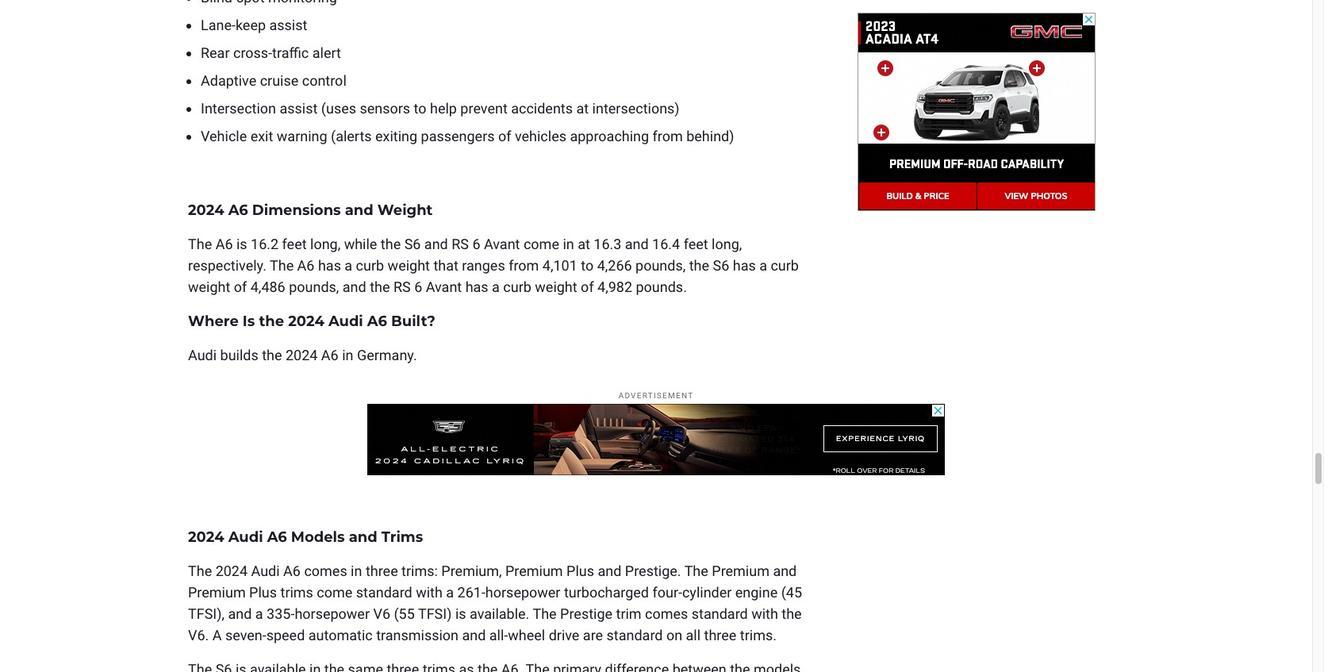 Task type: describe. For each thing, give the bounding box(es) containing it.
(45
[[782, 585, 803, 601]]

cross-
[[233, 45, 272, 62]]

lane-
[[201, 17, 236, 34]]

available.
[[470, 606, 530, 623]]

vehicle
[[201, 128, 247, 145]]

pounds.
[[636, 279, 687, 296]]

is
[[243, 313, 255, 331]]

from inside the a6 is 16.2 feet long, while the s6 and rs 6 avant come in at 16.3 and 16.4 feet long, respectively. the a6 has a curb weight that ranges from 4,101 to 4,266 pounds, the s6 has a curb weight of 4,486 pounds, and the rs 6 avant has a curb weight of 4,982 pounds.
[[509, 258, 539, 274]]

0 horizontal spatial premium
[[188, 585, 246, 601]]

audi down where
[[188, 347, 217, 364]]

2024 inside the 2024 audi a6 comes in three trims: premium, premium plus and prestige. the premium and premium plus trims come standard with a 261-horsepower turbocharged four-cylinder engine (45 tfsi), and a 335-horsepower v6 (55 tfsi) is available. the prestige trim comes standard with the v6. a seven-speed automatic transmission and all-wheel drive are standard on all three trims.
[[216, 563, 248, 580]]

weight
[[378, 202, 433, 219]]

and left the trims
[[349, 529, 378, 547]]

that
[[434, 258, 459, 274]]

transmission
[[376, 628, 459, 644]]

and left all-
[[462, 628, 486, 644]]

models
[[291, 529, 345, 547]]

2024 audi a6 models and trims
[[188, 529, 423, 547]]

16.2
[[251, 236, 279, 253]]

is inside the a6 is 16.2 feet long, while the s6 and rs 6 avant come in at 16.3 and 16.4 feet long, respectively. the a6 has a curb weight that ranges from 4,101 to 4,266 pounds, the s6 has a curb weight of 4,486 pounds, and the rs 6 avant has a curb weight of 4,982 pounds.
[[237, 236, 247, 253]]

ranges
[[462, 258, 505, 274]]

drive
[[549, 628, 580, 644]]

behind)
[[687, 128, 735, 145]]

(alerts
[[331, 128, 372, 145]]

sensors
[[360, 100, 411, 117]]

4,266
[[597, 258, 632, 274]]

rear
[[201, 45, 230, 62]]

prestige.
[[625, 563, 682, 580]]

4,486
[[251, 279, 286, 296]]

16.3
[[594, 236, 622, 253]]

built?
[[391, 313, 436, 331]]

and left 16.4
[[625, 236, 649, 253]]

1 horizontal spatial weight
[[388, 258, 430, 274]]

v6
[[373, 606, 391, 623]]

0 vertical spatial rs
[[452, 236, 469, 253]]

seven-
[[225, 628, 266, 644]]

1 vertical spatial s6
[[713, 258, 730, 274]]

intersections)
[[593, 100, 680, 117]]

1 feet from the left
[[282, 236, 307, 253]]

lane-keep assist
[[201, 17, 308, 34]]

help
[[430, 100, 457, 117]]

are
[[583, 628, 603, 644]]

builds
[[220, 347, 259, 364]]

and up turbocharged
[[598, 563, 622, 580]]

wheel
[[508, 628, 546, 644]]

0 horizontal spatial weight
[[188, 279, 230, 296]]

335-
[[267, 606, 295, 623]]

0 vertical spatial comes
[[304, 563, 347, 580]]

0 vertical spatial horsepower
[[486, 585, 561, 601]]

the up 4,486
[[270, 258, 294, 274]]

2 horizontal spatial standard
[[692, 606, 748, 623]]

1 vertical spatial 6
[[414, 279, 423, 296]]

at inside the a6 is 16.2 feet long, while the s6 and rs 6 avant come in at 16.3 and 16.4 feet long, respectively. the a6 has a curb weight that ranges from 4,101 to 4,266 pounds, the s6 has a curb weight of 4,486 pounds, and the rs 6 avant has a curb weight of 4,982 pounds.
[[578, 236, 590, 253]]

1 horizontal spatial curb
[[504, 279, 532, 296]]

come inside the 2024 audi a6 comes in three trims: premium, premium plus and prestige. the premium and premium plus trims come standard with a 261-horsepower turbocharged four-cylinder engine (45 tfsi), and a 335-horsepower v6 (55 tfsi) is available. the prestige trim comes standard with the v6. a seven-speed automatic transmission and all-wheel drive are standard on all three trims.
[[317, 585, 353, 601]]

4,101
[[543, 258, 578, 274]]

automatic
[[309, 628, 373, 644]]

1 horizontal spatial comes
[[645, 606, 689, 623]]

keep
[[236, 17, 266, 34]]

1 horizontal spatial from
[[653, 128, 683, 145]]

where is the 2024 audi a6 built?
[[188, 313, 436, 331]]

audi left the models
[[228, 529, 263, 547]]

accidents
[[511, 100, 573, 117]]

dimensions
[[252, 202, 341, 219]]

1 vertical spatial pounds,
[[289, 279, 339, 296]]

the inside the 2024 audi a6 comes in three trims: premium, premium plus and prestige. the premium and premium plus trims come standard with a 261-horsepower turbocharged four-cylinder engine (45 tfsi), and a 335-horsepower v6 (55 tfsi) is available. the prestige trim comes standard with the v6. a seven-speed automatic transmission and all-wheel drive are standard on all three trims.
[[782, 606, 802, 623]]

2 horizontal spatial premium
[[712, 563, 770, 580]]

four-
[[653, 585, 683, 601]]

advertisement
[[619, 392, 694, 400]]

the up 'respectively.'
[[188, 236, 212, 253]]

0 vertical spatial plus
[[567, 563, 595, 580]]

0 vertical spatial 6
[[473, 236, 481, 253]]

vehicles
[[515, 128, 567, 145]]

speed
[[266, 628, 305, 644]]

1 vertical spatial avant
[[426, 279, 462, 296]]

trims
[[382, 529, 423, 547]]

0 horizontal spatial of
[[234, 279, 247, 296]]

1 horizontal spatial avant
[[484, 236, 520, 253]]

approaching
[[570, 128, 649, 145]]

and up while
[[345, 202, 374, 219]]

and up "seven-"
[[228, 606, 252, 623]]

intersection
[[201, 100, 276, 117]]

0 horizontal spatial with
[[416, 585, 443, 601]]

1 vertical spatial advertisement region
[[368, 404, 945, 476]]

and down while
[[343, 279, 367, 296]]

trims
[[281, 585, 313, 601]]

rear cross-traffic alert
[[201, 45, 341, 62]]

2024 a6 dimensions and weight
[[188, 202, 433, 219]]

2 horizontal spatial has
[[733, 258, 756, 274]]

0 vertical spatial at
[[577, 100, 589, 117]]

2 horizontal spatial curb
[[771, 258, 799, 274]]

tfsi),
[[188, 606, 225, 623]]

and up 'that' at the top
[[425, 236, 448, 253]]

turbocharged
[[564, 585, 649, 601]]

audi inside the 2024 audi a6 comes in three trims: premium, premium plus and prestige. the premium and premium plus trims come standard with a 261-horsepower turbocharged four-cylinder engine (45 tfsi), and a 335-horsepower v6 (55 tfsi) is available. the prestige trim comes standard with the v6. a seven-speed automatic transmission and all-wheel drive are standard on all three trims.
[[251, 563, 280, 580]]

a6 inside the 2024 audi a6 comes in three trims: premium, premium plus and prestige. the premium and premium plus trims come standard with a 261-horsepower turbocharged four-cylinder engine (45 tfsi), and a 335-horsepower v6 (55 tfsi) is available. the prestige trim comes standard with the v6. a seven-speed automatic transmission and all-wheel drive are standard on all three trims.
[[283, 563, 301, 580]]

vehicle exit warning (alerts exiting passengers of vehicles approaching from behind)
[[201, 128, 735, 145]]

tfsi)
[[418, 606, 452, 623]]

0 horizontal spatial rs
[[394, 279, 411, 296]]

the up cylinder
[[685, 563, 709, 580]]

1 horizontal spatial three
[[705, 628, 737, 644]]

261-
[[458, 585, 486, 601]]

alert
[[313, 45, 341, 62]]

trim
[[616, 606, 642, 623]]



Task type: locate. For each thing, give the bounding box(es) containing it.
rs up built? at the top
[[394, 279, 411, 296]]

horsepower up available.
[[486, 585, 561, 601]]

in for 2024 audi a6 models and trims
[[351, 563, 362, 580]]

at up approaching
[[577, 100, 589, 117]]

all-
[[490, 628, 508, 644]]

0 horizontal spatial from
[[509, 258, 539, 274]]

come up '4,101'
[[524, 236, 560, 253]]

of down prevent
[[498, 128, 512, 145]]

1 vertical spatial comes
[[645, 606, 689, 623]]

1 horizontal spatial to
[[581, 258, 594, 274]]

from down intersections)
[[653, 128, 683, 145]]

0 vertical spatial advertisement region
[[858, 13, 1096, 211]]

2 vertical spatial standard
[[607, 628, 663, 644]]

feet
[[282, 236, 307, 253], [684, 236, 709, 253]]

standard up v6
[[356, 585, 413, 601]]

feet right 16.2
[[282, 236, 307, 253]]

audi
[[329, 313, 363, 331], [188, 347, 217, 364], [228, 529, 263, 547], [251, 563, 280, 580]]

come right trims
[[317, 585, 353, 601]]

to left help
[[414, 100, 427, 117]]

2 feet from the left
[[684, 236, 709, 253]]

engine
[[736, 585, 778, 601]]

standard
[[356, 585, 413, 601], [692, 606, 748, 623], [607, 628, 663, 644]]

assist
[[269, 17, 308, 34], [280, 100, 318, 117]]

weight left 'that' at the top
[[388, 258, 430, 274]]

avant down 'that' at the top
[[426, 279, 462, 296]]

of left 4,982
[[581, 279, 594, 296]]

pounds, up "pounds."
[[636, 258, 686, 274]]

long,
[[310, 236, 341, 253], [712, 236, 742, 253]]

0 horizontal spatial 6
[[414, 279, 423, 296]]

0 horizontal spatial standard
[[356, 585, 413, 601]]

1 horizontal spatial rs
[[452, 236, 469, 253]]

come inside the a6 is 16.2 feet long, while the s6 and rs 6 avant come in at 16.3 and 16.4 feet long, respectively. the a6 has a curb weight that ranges from 4,101 to 4,266 pounds, the s6 has a curb weight of 4,486 pounds, and the rs 6 avant has a curb weight of 4,982 pounds.
[[524, 236, 560, 253]]

warning
[[277, 128, 328, 145]]

is inside the 2024 audi a6 comes in three trims: premium, premium plus and prestige. the premium and premium plus trims come standard with a 261-horsepower turbocharged four-cylinder engine (45 tfsi), and a 335-horsepower v6 (55 tfsi) is available. the prestige trim comes standard with the v6. a seven-speed automatic transmission and all-wheel drive are standard on all three trims.
[[456, 606, 466, 623]]

of
[[498, 128, 512, 145], [234, 279, 247, 296], [581, 279, 594, 296]]

0 horizontal spatial plus
[[249, 585, 277, 601]]

weight down 'respectively.'
[[188, 279, 230, 296]]

0 vertical spatial from
[[653, 128, 683, 145]]

16.4
[[653, 236, 680, 253]]

s6
[[405, 236, 421, 253], [713, 258, 730, 274]]

the a6 is 16.2 feet long, while the s6 and rs 6 avant come in at 16.3 and 16.4 feet long, respectively. the a6 has a curb weight that ranges from 4,101 to 4,266 pounds, the s6 has a curb weight of 4,486 pounds, and the rs 6 avant has a curb weight of 4,982 pounds.
[[188, 236, 799, 296]]

1 vertical spatial horsepower
[[295, 606, 370, 623]]

1 vertical spatial three
[[705, 628, 737, 644]]

is
[[237, 236, 247, 253], [456, 606, 466, 623]]

the up the wheel
[[533, 606, 557, 623]]

1 horizontal spatial of
[[498, 128, 512, 145]]

1 horizontal spatial plus
[[567, 563, 595, 580]]

weight
[[388, 258, 430, 274], [188, 279, 230, 296], [535, 279, 578, 296]]

at left 16.3
[[578, 236, 590, 253]]

0 horizontal spatial comes
[[304, 563, 347, 580]]

1 vertical spatial come
[[317, 585, 353, 601]]

trims:
[[402, 563, 438, 580]]

1 horizontal spatial has
[[466, 279, 489, 296]]

a
[[213, 628, 222, 644]]

2024
[[188, 202, 224, 219], [288, 313, 325, 331], [286, 347, 318, 364], [188, 529, 224, 547], [216, 563, 248, 580]]

0 horizontal spatial avant
[[426, 279, 462, 296]]

respectively.
[[188, 258, 267, 274]]

premium up available.
[[506, 563, 563, 580]]

audi up germany.
[[329, 313, 363, 331]]

1 horizontal spatial s6
[[713, 258, 730, 274]]

1 vertical spatial rs
[[394, 279, 411, 296]]

standard down the trim
[[607, 628, 663, 644]]

plus up turbocharged
[[567, 563, 595, 580]]

0 vertical spatial avant
[[484, 236, 520, 253]]

1 vertical spatial standard
[[692, 606, 748, 623]]

from left '4,101'
[[509, 258, 539, 274]]

0 horizontal spatial long,
[[310, 236, 341, 253]]

where
[[188, 313, 239, 331]]

0 horizontal spatial is
[[237, 236, 247, 253]]

1 vertical spatial with
[[752, 606, 779, 623]]

audi builds the 2024 a6 in germany.
[[188, 347, 417, 364]]

trims.
[[740, 628, 777, 644]]

0 horizontal spatial s6
[[405, 236, 421, 253]]

assist up traffic
[[269, 17, 308, 34]]

in for where is the 2024 audi a6 built?
[[342, 347, 354, 364]]

the
[[188, 236, 212, 253], [270, 258, 294, 274], [188, 563, 212, 580], [685, 563, 709, 580], [533, 606, 557, 623]]

intersection assist (uses sensors to help prevent accidents at intersections)
[[201, 100, 680, 117]]

in up '4,101'
[[563, 236, 574, 253]]

a6
[[228, 202, 248, 219], [216, 236, 233, 253], [297, 258, 315, 274], [367, 313, 387, 331], [321, 347, 339, 364], [267, 529, 287, 547], [283, 563, 301, 580]]

0 horizontal spatial horsepower
[[295, 606, 370, 623]]

0 horizontal spatial to
[[414, 100, 427, 117]]

0 vertical spatial standard
[[356, 585, 413, 601]]

standard down cylinder
[[692, 606, 748, 623]]

in inside the 2024 audi a6 comes in three trims: premium, premium plus and prestige. the premium and premium plus trims come standard with a 261-horsepower turbocharged four-cylinder engine (45 tfsi), and a 335-horsepower v6 (55 tfsi) is available. the prestige trim comes standard with the v6. a seven-speed automatic transmission and all-wheel drive are standard on all three trims.
[[351, 563, 362, 580]]

0 horizontal spatial come
[[317, 585, 353, 601]]

with up tfsi)
[[416, 585, 443, 601]]

0 vertical spatial to
[[414, 100, 427, 117]]

1 vertical spatial assist
[[280, 100, 318, 117]]

long, right 16.4
[[712, 236, 742, 253]]

control
[[302, 73, 347, 89]]

2 horizontal spatial weight
[[535, 279, 578, 296]]

comes down the models
[[304, 563, 347, 580]]

4,982
[[598, 279, 633, 296]]

prestige
[[560, 606, 613, 623]]

0 horizontal spatial three
[[366, 563, 398, 580]]

exit
[[251, 128, 273, 145]]

plus
[[567, 563, 595, 580], [249, 585, 277, 601]]

1 long, from the left
[[310, 236, 341, 253]]

with up trims. at the right bottom of the page
[[752, 606, 779, 623]]

while
[[344, 236, 377, 253]]

premium,
[[442, 563, 502, 580]]

to left "4,266" on the left top of the page
[[581, 258, 594, 274]]

passengers
[[421, 128, 495, 145]]

premium up the tfsi),
[[188, 585, 246, 601]]

the 2024 audi a6 comes in three trims: premium, premium plus and prestige. the premium and premium plus trims come standard with a 261-horsepower turbocharged four-cylinder engine (45 tfsi), and a 335-horsepower v6 (55 tfsi) is available. the prestige trim comes standard with the v6. a seven-speed automatic transmission and all-wheel drive are standard on all three trims.
[[188, 563, 803, 644]]

0 horizontal spatial curb
[[356, 258, 384, 274]]

1 horizontal spatial horsepower
[[486, 585, 561, 601]]

(55
[[394, 606, 415, 623]]

premium
[[506, 563, 563, 580], [712, 563, 770, 580], [188, 585, 246, 601]]

2 vertical spatial in
[[351, 563, 362, 580]]

weight down '4,101'
[[535, 279, 578, 296]]

6
[[473, 236, 481, 253], [414, 279, 423, 296]]

come
[[524, 236, 560, 253], [317, 585, 353, 601]]

1 horizontal spatial feet
[[684, 236, 709, 253]]

avant up the "ranges"
[[484, 236, 520, 253]]

1 horizontal spatial come
[[524, 236, 560, 253]]

audi up 335-
[[251, 563, 280, 580]]

1 horizontal spatial with
[[752, 606, 779, 623]]

on
[[667, 628, 683, 644]]

1 vertical spatial plus
[[249, 585, 277, 601]]

(uses
[[321, 100, 356, 117]]

germany.
[[357, 347, 417, 364]]

0 vertical spatial pounds,
[[636, 258, 686, 274]]

1 horizontal spatial pounds,
[[636, 258, 686, 274]]

pounds,
[[636, 258, 686, 274], [289, 279, 339, 296]]

comes down four-
[[645, 606, 689, 623]]

horsepower up the automatic
[[295, 606, 370, 623]]

horsepower
[[486, 585, 561, 601], [295, 606, 370, 623]]

1 vertical spatial in
[[342, 347, 354, 364]]

advertisement region
[[858, 13, 1096, 211], [368, 404, 945, 476]]

0 vertical spatial assist
[[269, 17, 308, 34]]

cruise
[[260, 73, 299, 89]]

plus up 335-
[[249, 585, 277, 601]]

feet right 16.4
[[684, 236, 709, 253]]

cylinder
[[683, 585, 732, 601]]

to inside the a6 is 16.2 feet long, while the s6 and rs 6 avant come in at 16.3 and 16.4 feet long, respectively. the a6 has a curb weight that ranges from 4,101 to 4,266 pounds, the s6 has a curb weight of 4,486 pounds, and the rs 6 avant has a curb weight of 4,982 pounds.
[[581, 258, 594, 274]]

0 horizontal spatial feet
[[282, 236, 307, 253]]

adaptive
[[201, 73, 257, 89]]

2 long, from the left
[[712, 236, 742, 253]]

in
[[563, 236, 574, 253], [342, 347, 354, 364], [351, 563, 362, 580]]

1 vertical spatial from
[[509, 258, 539, 274]]

2 horizontal spatial of
[[581, 279, 594, 296]]

to
[[414, 100, 427, 117], [581, 258, 594, 274]]

all
[[686, 628, 701, 644]]

0 vertical spatial with
[[416, 585, 443, 601]]

prevent
[[461, 100, 508, 117]]

0 vertical spatial s6
[[405, 236, 421, 253]]

a
[[345, 258, 353, 274], [760, 258, 768, 274], [492, 279, 500, 296], [446, 585, 454, 601], [255, 606, 263, 623]]

1 horizontal spatial long,
[[712, 236, 742, 253]]

1 horizontal spatial premium
[[506, 563, 563, 580]]

and up (45
[[774, 563, 797, 580]]

6 up the "ranges"
[[473, 236, 481, 253]]

pounds, up the where is the 2024 audi a6 built?
[[289, 279, 339, 296]]

6 up built? at the top
[[414, 279, 423, 296]]

of down 'respectively.'
[[234, 279, 247, 296]]

1 horizontal spatial 6
[[473, 236, 481, 253]]

1 vertical spatial at
[[578, 236, 590, 253]]

three left trims:
[[366, 563, 398, 580]]

traffic
[[272, 45, 309, 62]]

the
[[381, 236, 401, 253], [690, 258, 710, 274], [370, 279, 390, 296], [259, 313, 284, 331], [262, 347, 282, 364], [782, 606, 802, 623]]

0 vertical spatial in
[[563, 236, 574, 253]]

at
[[577, 100, 589, 117], [578, 236, 590, 253]]

rs up 'that' at the top
[[452, 236, 469, 253]]

0 vertical spatial come
[[524, 236, 560, 253]]

premium up engine
[[712, 563, 770, 580]]

exiting
[[375, 128, 418, 145]]

long, left while
[[310, 236, 341, 253]]

in inside the a6 is 16.2 feet long, while the s6 and rs 6 avant come in at 16.3 and 16.4 feet long, respectively. the a6 has a curb weight that ranges from 4,101 to 4,266 pounds, the s6 has a curb weight of 4,486 pounds, and the rs 6 avant has a curb weight of 4,982 pounds.
[[563, 236, 574, 253]]

in left germany.
[[342, 347, 354, 364]]

1 vertical spatial is
[[456, 606, 466, 623]]

0 horizontal spatial pounds,
[[289, 279, 339, 296]]

from
[[653, 128, 683, 145], [509, 258, 539, 274]]

is left 16.2
[[237, 236, 247, 253]]

adaptive cruise control
[[201, 73, 347, 89]]

1 vertical spatial to
[[581, 258, 594, 274]]

three right all
[[705, 628, 737, 644]]

0 horizontal spatial has
[[318, 258, 341, 274]]

1 horizontal spatial standard
[[607, 628, 663, 644]]

with
[[416, 585, 443, 601], [752, 606, 779, 623]]

assist up warning
[[280, 100, 318, 117]]

has
[[318, 258, 341, 274], [733, 258, 756, 274], [466, 279, 489, 296]]

1 horizontal spatial is
[[456, 606, 466, 623]]

the up the tfsi),
[[188, 563, 212, 580]]

v6.
[[188, 628, 209, 644]]

is down 261-
[[456, 606, 466, 623]]

0 vertical spatial is
[[237, 236, 247, 253]]

0 vertical spatial three
[[366, 563, 398, 580]]

in down 2024 audi a6 models and trims
[[351, 563, 362, 580]]

three
[[366, 563, 398, 580], [705, 628, 737, 644]]



Task type: vqa. For each thing, say whether or not it's contained in the screenshot.
rightmost long,
yes



